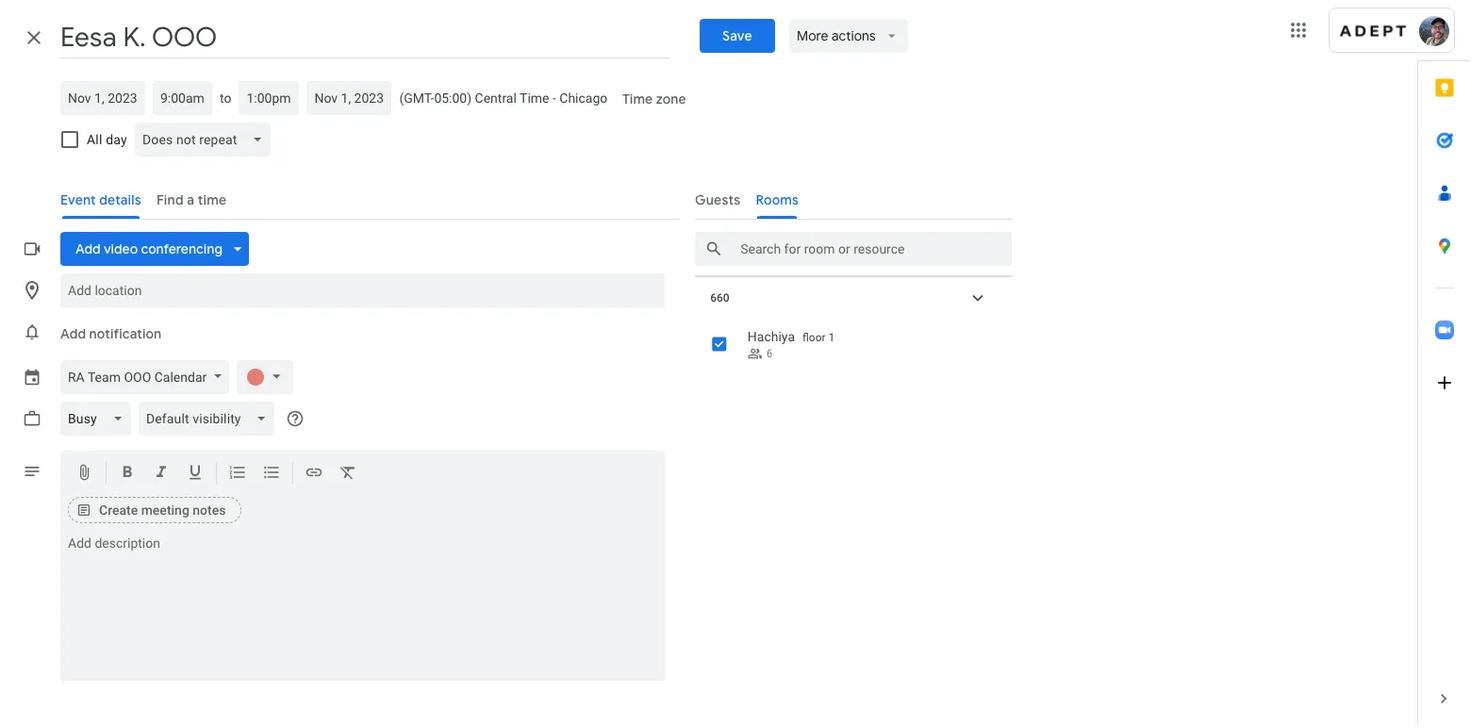 Task type: locate. For each thing, give the bounding box(es) containing it.
1 horizontal spatial time
[[623, 91, 653, 107]]

italic image
[[152, 463, 171, 485]]

Location text field
[[68, 273, 657, 307]]

formatting options toolbar
[[60, 451, 665, 496]]

conferencing
[[141, 240, 223, 257]]

actions
[[832, 27, 876, 44]]

create
[[99, 503, 138, 518]]

notes
[[193, 503, 226, 518]]

tab list
[[1418, 61, 1470, 672]]

add
[[75, 240, 101, 257], [60, 325, 86, 342]]

ra team ooo calendar
[[68, 370, 207, 385]]

create meeting notes
[[99, 503, 226, 518]]

add inside dropdown button
[[75, 240, 101, 257]]

insert link image
[[305, 463, 323, 485]]

save button
[[699, 19, 774, 53]]

1
[[829, 331, 835, 344]]

add left video
[[75, 240, 101, 257]]

add for add notification
[[60, 325, 86, 342]]

1 vertical spatial add
[[60, 325, 86, 342]]

add up ra
[[60, 325, 86, 342]]

Title text field
[[60, 17, 669, 58]]

Description text field
[[60, 536, 665, 677]]

End time text field
[[247, 87, 292, 109]]

660
[[710, 291, 729, 304]]

numbered list image
[[228, 463, 247, 485]]

2 time from the left
[[623, 91, 653, 107]]

05:00)
[[434, 91, 472, 106]]

time zone button
[[615, 82, 694, 116]]

hachiya
[[748, 329, 795, 344]]

more
[[797, 27, 829, 44]]

add notification
[[60, 325, 162, 342]]

more actions arrow_drop_down
[[797, 27, 901, 44]]

to
[[220, 91, 231, 106]]

time left -
[[520, 91, 549, 106]]

save
[[722, 27, 752, 44]]

time left zone
[[623, 91, 653, 107]]

add notification button
[[53, 311, 169, 356]]

0 horizontal spatial time
[[520, 91, 549, 106]]

None field
[[135, 123, 278, 157], [60, 402, 138, 436], [138, 402, 282, 436], [135, 123, 278, 157], [60, 402, 138, 436], [138, 402, 282, 436]]

notification
[[89, 325, 162, 342]]

(gmt-
[[399, 91, 434, 106]]

660 element
[[710, 291, 729, 304]]

add inside 'button'
[[60, 325, 86, 342]]

Start time text field
[[160, 87, 205, 109]]

time
[[520, 91, 549, 106], [623, 91, 653, 107]]

0 vertical spatial add
[[75, 240, 101, 257]]



Task type: describe. For each thing, give the bounding box(es) containing it.
chicago
[[559, 91, 608, 106]]

floor
[[803, 331, 826, 344]]

central
[[475, 91, 517, 106]]

hachiya floor 1 6
[[748, 329, 835, 360]]

available room: hachiya, floor 1. currently selected. has capacity for 6 people. tree item
[[695, 316, 1012, 372]]

add video conferencing button
[[60, 232, 249, 266]]

create meeting notes button
[[68, 497, 242, 523]]

remove formatting image
[[339, 463, 357, 485]]

time zone
[[623, 91, 686, 107]]

bold image
[[118, 463, 137, 485]]

6
[[767, 347, 773, 360]]

underline image
[[186, 463, 205, 485]]

add for add video conferencing
[[75, 240, 101, 257]]

arrow_drop_down
[[884, 27, 901, 44]]

day
[[106, 132, 127, 147]]

calendar
[[154, 370, 207, 385]]

Start date text field
[[68, 87, 138, 109]]

(gmt-05:00) central time - chicago
[[399, 91, 608, 106]]

End date text field
[[314, 87, 384, 109]]

1 time from the left
[[520, 91, 549, 106]]

loading... progress bar
[[695, 264, 1153, 268]]

time inside button
[[623, 91, 653, 107]]

zone
[[656, 91, 686, 107]]

ooo
[[124, 370, 151, 385]]

meeting
[[141, 503, 189, 518]]

all day
[[87, 132, 127, 147]]

building: 660 tree item
[[695, 276, 1012, 372]]

video
[[104, 240, 138, 257]]

-
[[553, 91, 556, 106]]

ra
[[68, 370, 85, 385]]

team
[[88, 370, 121, 385]]

all
[[87, 132, 102, 147]]

bulleted list image
[[262, 463, 281, 485]]

add video conferencing
[[75, 240, 223, 257]]

Search for room or resource text field
[[740, 238, 1004, 260]]



Task type: vqa. For each thing, say whether or not it's contained in the screenshot.
Add for Add video conferencing
yes



